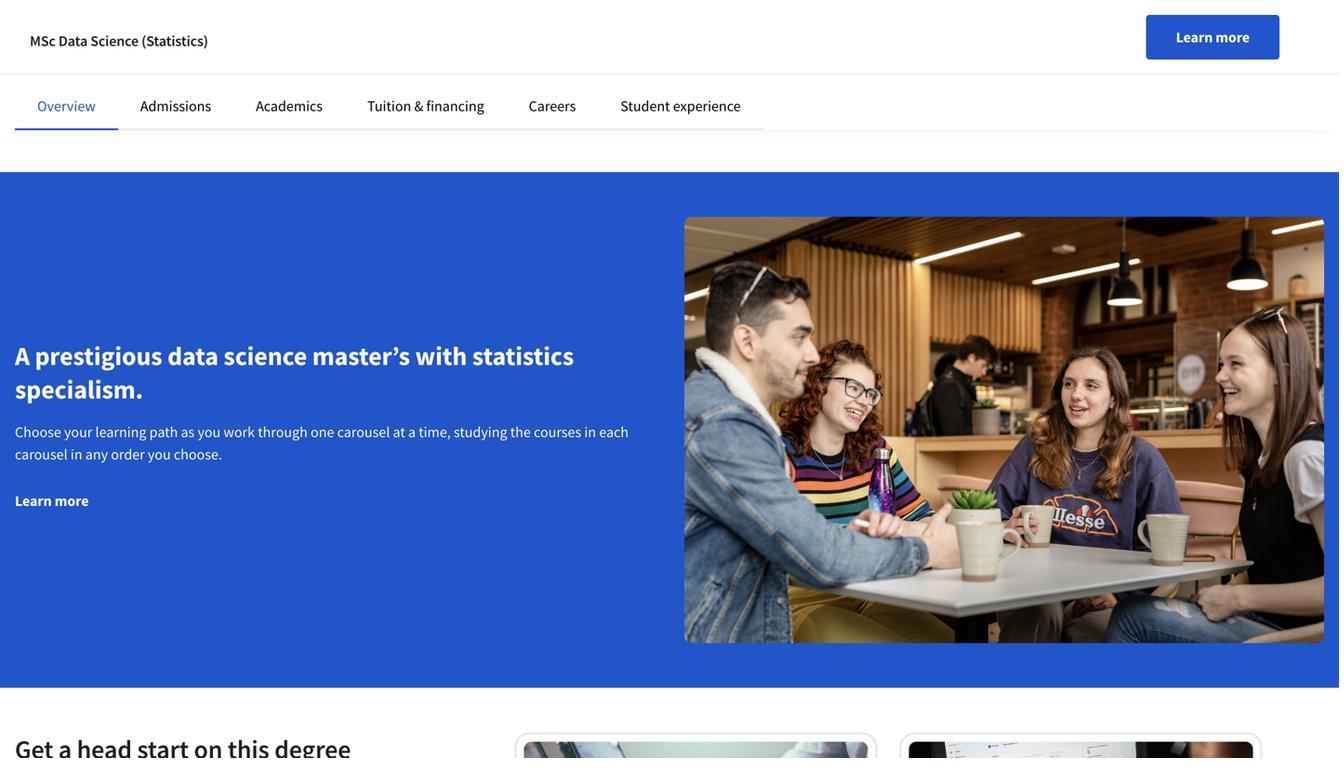 Task type: describe. For each thing, give the bounding box(es) containing it.
financing
[[426, 97, 484, 115]]

a
[[408, 423, 416, 441]]

learn more button
[[1146, 15, 1280, 60]]

1 horizontal spatial you
[[198, 423, 221, 441]]

choose your learning path as you work through one carousel at a time, studying the courses in each carousel in any order you choose.
[[15, 423, 629, 464]]

tuition & financing
[[367, 97, 484, 115]]

firm
[[1253, 28, 1277, 45]]

choose
[[15, 423, 61, 441]]

order
[[111, 445, 145, 464]]

with inside a prestigious data science master's with statistics specialism.
[[415, 339, 467, 372]]

human
[[235, 98, 279, 116]]

specialism.
[[15, 373, 143, 405]]

learn more link
[[15, 491, 89, 510]]

patterns
[[288, 75, 339, 94]]

estimation
[[66, 44, 133, 62]]

tuition
[[367, 97, 411, 115]]

careers
[[529, 97, 576, 115]]

methods:
[[115, 21, 172, 40]]

science inside 260% increase in the number of data science teams per firm worldwide, 2018-2020
[[1149, 28, 1191, 45]]

general
[[253, 21, 299, 40]]

worldwide,
[[938, 47, 1003, 63]]

number
[[1058, 28, 1104, 45]]

learn more inside button
[[1176, 28, 1250, 47]]

student experience link
[[621, 97, 741, 115]]

learning:
[[106, 75, 164, 94]]

studying
[[454, 423, 507, 441]]

at
[[393, 423, 405, 441]]

algorithmically,
[[51, 98, 147, 116]]

academics link
[[256, 97, 323, 115]]

any
[[85, 445, 108, 464]]

a
[[15, 339, 30, 372]]

2018-
[[1006, 47, 1037, 63]]

each
[[599, 423, 629, 441]]

increase
[[972, 28, 1020, 45]]

1 vertical spatial you
[[148, 445, 171, 464]]

overview link
[[37, 97, 96, 115]]

260%
[[938, 28, 969, 45]]

more inside learn more button
[[1216, 28, 1250, 47]]

through
[[258, 423, 308, 441]]

admissions link
[[140, 97, 211, 115]]

statistics
[[472, 339, 574, 372]]

msc data science (statistics)
[[30, 32, 208, 50]]

a prestigious data science master's with statistics specialism.
[[15, 339, 574, 405]]

2020
[[1037, 47, 1065, 63]]

learning for your
[[95, 423, 146, 441]]

2 vertical spatial in
[[71, 445, 82, 464]]

tuition & financing link
[[367, 97, 484, 115]]

the for general
[[229, 21, 250, 40]]

learning for learning:
[[167, 75, 218, 94]]

admissions
[[140, 97, 211, 115]]

the for number
[[1036, 28, 1056, 45]]

(statistics)
[[141, 32, 208, 50]]

science inside a prestigious data science master's with statistics specialism.
[[224, 339, 307, 372]]



Task type: vqa. For each thing, say whether or not it's contained in the screenshot.
see
no



Task type: locate. For each thing, give the bounding box(es) containing it.
1 horizontal spatial of
[[1106, 28, 1118, 45]]

more down any
[[55, 491, 89, 510]]

the inside the statistical methods: learning the general theory and method of estimation
[[229, 21, 250, 40]]

data
[[58, 32, 88, 50]]

1 vertical spatial learning
[[167, 75, 218, 94]]

and
[[346, 21, 370, 40]]

master's
[[312, 339, 410, 372]]

0 vertical spatial you
[[198, 423, 221, 441]]

1 horizontal spatial more
[[1216, 28, 1250, 47]]

experience
[[673, 97, 741, 115]]

learning up reduced
[[167, 75, 218, 94]]

1 vertical spatial science
[[224, 339, 307, 372]]

choose.
[[174, 445, 222, 464]]

learn down choose
[[15, 491, 52, 510]]

0 vertical spatial in
[[1023, 28, 1034, 45]]

1 vertical spatial more
[[55, 491, 89, 510]]

0 horizontal spatial science
[[224, 339, 307, 372]]

science up "through"
[[224, 339, 307, 372]]

learn more left firm
[[1176, 28, 1250, 47]]

time,
[[419, 423, 451, 441]]

learn more down any
[[15, 491, 89, 510]]

1 vertical spatial data
[[167, 339, 218, 372]]

0 horizontal spatial of
[[51, 44, 63, 62]]

0 horizontal spatial learn
[[15, 491, 52, 510]]

reduced
[[181, 98, 232, 116]]

2 horizontal spatial the
[[1036, 28, 1056, 45]]

1 vertical spatial with
[[415, 339, 467, 372]]

learn left per
[[1176, 28, 1213, 47]]

0 vertical spatial learning
[[175, 21, 226, 40]]

intervention
[[282, 98, 359, 116]]

0 horizontal spatial carousel
[[15, 445, 68, 464]]

0 horizontal spatial more
[[55, 491, 89, 510]]

to
[[221, 75, 234, 94]]

1 vertical spatial carousel
[[15, 445, 68, 464]]

you right as
[[198, 423, 221, 441]]

learning inside the choose your learning path as you work through one carousel at a time, studying the courses in each carousel in any order you choose.
[[95, 423, 146, 441]]

statistical
[[51, 21, 112, 40]]

1 horizontal spatial science
[[1149, 28, 1191, 45]]

courses
[[534, 423, 581, 441]]

of inside the statistical methods: learning the general theory and method of estimation
[[51, 44, 63, 62]]

with inside machine learning: learning to identify patterns algorithmically, with reduced human intervention
[[150, 98, 178, 116]]

learning
[[175, 21, 226, 40], [167, 75, 218, 94], [95, 423, 146, 441]]

1 horizontal spatial learn
[[1176, 28, 1213, 47]]

the inside 260% increase in the number of data science teams per firm worldwide, 2018-2020
[[1036, 28, 1056, 45]]

statistical methods: learning the general theory and method of estimation
[[51, 21, 422, 62]]

in left each
[[584, 423, 596, 441]]

with
[[150, 98, 178, 116], [415, 339, 467, 372]]

0 vertical spatial data
[[1120, 28, 1146, 45]]

0 horizontal spatial data
[[167, 339, 218, 372]]

the
[[229, 21, 250, 40], [1036, 28, 1056, 45], [510, 423, 531, 441]]

0 vertical spatial learn
[[1176, 28, 1213, 47]]

1 vertical spatial learn
[[15, 491, 52, 510]]

your
[[64, 423, 92, 441]]

you
[[198, 423, 221, 441], [148, 445, 171, 464]]

260% increase in the number of data science teams per firm worldwide, 2018-2020
[[938, 28, 1277, 63]]

2 vertical spatial learning
[[95, 423, 146, 441]]

the left courses
[[510, 423, 531, 441]]

of
[[1106, 28, 1118, 45], [51, 44, 63, 62]]

data inside 260% increase in the number of data science teams per firm worldwide, 2018-2020
[[1120, 28, 1146, 45]]

learning inside machine learning: learning to identify patterns algorithmically, with reduced human intervention
[[167, 75, 218, 94]]

of right 'number' in the top right of the page
[[1106, 28, 1118, 45]]

student
[[621, 97, 670, 115]]

learn
[[1176, 28, 1213, 47], [15, 491, 52, 510]]

learning up order
[[95, 423, 146, 441]]

1 horizontal spatial data
[[1120, 28, 1146, 45]]

of down "statistical"
[[51, 44, 63, 62]]

you down path
[[148, 445, 171, 464]]

prestigious
[[35, 339, 162, 372]]

with down learning:
[[150, 98, 178, 116]]

in
[[1023, 28, 1034, 45], [584, 423, 596, 441], [71, 445, 82, 464]]

0 horizontal spatial in
[[71, 445, 82, 464]]

carousel down choose
[[15, 445, 68, 464]]

learning for methods:
[[175, 21, 226, 40]]

machine
[[51, 75, 103, 94]]

data up as
[[167, 339, 218, 372]]

1 horizontal spatial in
[[584, 423, 596, 441]]

0 vertical spatial with
[[150, 98, 178, 116]]

learn more
[[1176, 28, 1250, 47], [15, 491, 89, 510]]

overview
[[37, 97, 96, 115]]

1 horizontal spatial learn more
[[1176, 28, 1250, 47]]

more
[[1216, 28, 1250, 47], [55, 491, 89, 510]]

the up 2020
[[1036, 28, 1056, 45]]

of inside 260% increase in the number of data science teams per firm worldwide, 2018-2020
[[1106, 28, 1118, 45]]

learning inside the statistical methods: learning the general theory and method of estimation
[[175, 21, 226, 40]]

0 vertical spatial science
[[1149, 28, 1191, 45]]

science
[[1149, 28, 1191, 45], [224, 339, 307, 372]]

data
[[1120, 28, 1146, 45], [167, 339, 218, 372]]

carousel left at
[[337, 423, 390, 441]]

1 horizontal spatial with
[[415, 339, 467, 372]]

1 horizontal spatial carousel
[[337, 423, 390, 441]]

as
[[181, 423, 195, 441]]

with up time,
[[415, 339, 467, 372]]

path
[[149, 423, 178, 441]]

in left any
[[71, 445, 82, 464]]

student experience
[[621, 97, 741, 115]]

0 vertical spatial more
[[1216, 28, 1250, 47]]

teams
[[1193, 28, 1228, 45]]

1 horizontal spatial the
[[510, 423, 531, 441]]

1 vertical spatial learn more
[[15, 491, 89, 510]]

&
[[414, 97, 423, 115]]

data right 'number' in the top right of the page
[[1120, 28, 1146, 45]]

carousel
[[337, 423, 390, 441], [15, 445, 68, 464]]

careers link
[[529, 97, 576, 115]]

2 horizontal spatial in
[[1023, 28, 1034, 45]]

0 vertical spatial carousel
[[337, 423, 390, 441]]

machine learning: learning to identify patterns algorithmically, with reduced human intervention
[[51, 75, 359, 116]]

in inside 260% increase in the number of data science teams per firm worldwide, 2018-2020
[[1023, 28, 1034, 45]]

in up 2018-
[[1023, 28, 1034, 45]]

science
[[90, 32, 139, 50]]

method
[[373, 21, 422, 40]]

1 vertical spatial in
[[584, 423, 596, 441]]

0 vertical spatial learn more
[[1176, 28, 1250, 47]]

0 horizontal spatial with
[[150, 98, 178, 116]]

work
[[224, 423, 255, 441]]

per
[[1231, 28, 1250, 45]]

learn inside button
[[1176, 28, 1213, 47]]

data inside a prestigious data science master's with statistics specialism.
[[167, 339, 218, 372]]

theory
[[302, 21, 343, 40]]

the inside the choose your learning path as you work through one carousel at a time, studying the courses in each carousel in any order you choose.
[[510, 423, 531, 441]]

msc
[[30, 32, 56, 50]]

learning right methods:
[[175, 21, 226, 40]]

more left firm
[[1216, 28, 1250, 47]]

the left general
[[229, 21, 250, 40]]

one
[[311, 423, 334, 441]]

identify
[[237, 75, 285, 94]]

0 horizontal spatial you
[[148, 445, 171, 464]]

academics
[[256, 97, 323, 115]]

0 horizontal spatial learn more
[[15, 491, 89, 510]]

science left teams
[[1149, 28, 1191, 45]]

0 horizontal spatial the
[[229, 21, 250, 40]]



